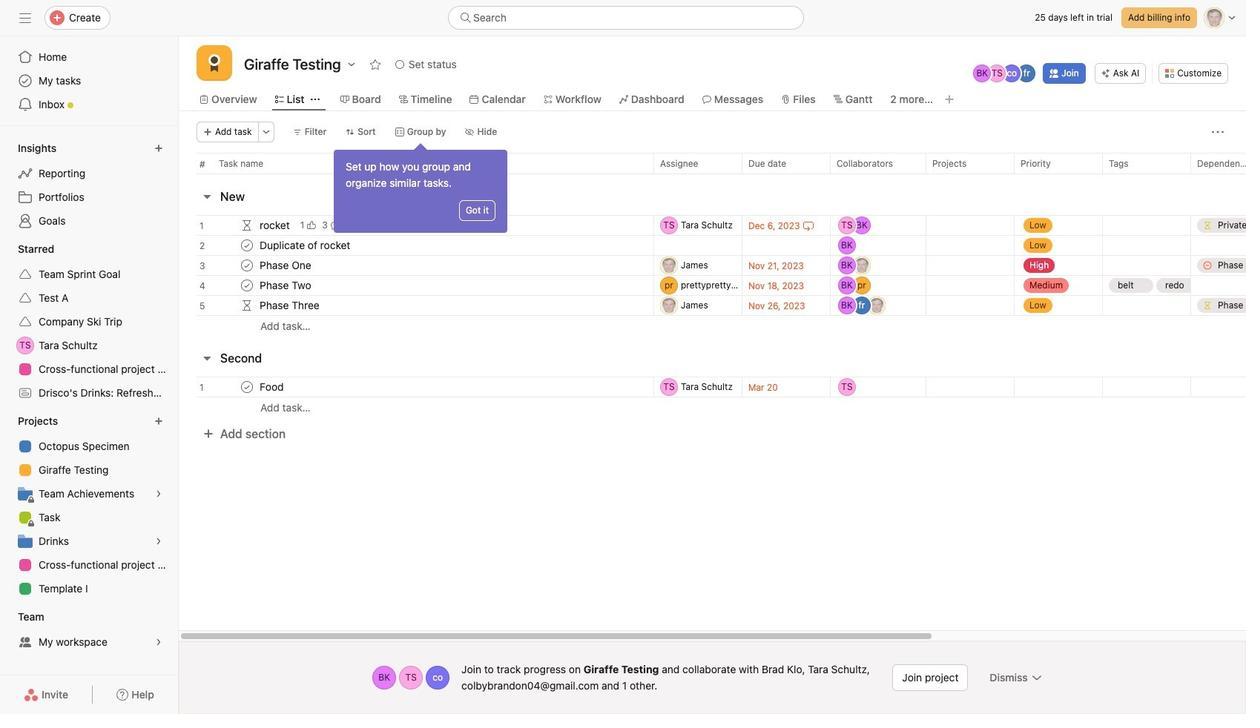 Task type: describe. For each thing, give the bounding box(es) containing it.
linked projects for duplicate of rocket cell
[[926, 235, 1015, 256]]

add to starred image
[[369, 59, 381, 70]]

starred element
[[0, 236, 178, 408]]

mark complete checkbox for task name text field within duplicate of rocket cell
[[238, 237, 256, 254]]

projects element
[[0, 408, 178, 604]]

collapse task list for this group image
[[201, 191, 213, 202]]

new project or portfolio image
[[154, 417, 163, 426]]

phase two cell
[[179, 275, 653, 296]]

mark complete image for duplicate of rocket cell
[[238, 237, 256, 254]]

dependencies image
[[238, 217, 256, 234]]

see details, my workspace image
[[154, 638, 163, 647]]

header new tree grid
[[179, 211, 1246, 336]]

mark complete checkbox for task name text field inside "phase two" cell
[[238, 277, 256, 294]]

header second tree grid
[[179, 372, 1246, 418]]

1 like. click to like this task image
[[307, 221, 316, 230]]

rocket cell
[[179, 215, 653, 236]]

3 comments image
[[331, 221, 340, 230]]

tags for rocket cell
[[1102, 215, 1191, 236]]

duplicate of rocket cell
[[179, 235, 653, 256]]

phase three cell
[[179, 295, 653, 316]]

global element
[[0, 36, 178, 125]]

teams element
[[0, 604, 178, 657]]

dependencies image
[[238, 297, 256, 314]]

mark complete checkbox for task name text box within the food cell
[[238, 378, 256, 396]]

you've reached the maximum number of tabs. remove a tab to add a new one. image
[[944, 93, 955, 105]]

see details, team achievements image
[[154, 490, 163, 498]]

ribbon image
[[205, 54, 223, 72]]



Task type: locate. For each thing, give the bounding box(es) containing it.
mark complete image up mark complete checkbox
[[238, 237, 256, 254]]

linked projects for phase three cell
[[926, 295, 1015, 316]]

mark complete image inside phase one cell
[[238, 257, 256, 274]]

Task name text field
[[257, 218, 294, 233], [257, 298, 324, 313], [257, 380, 288, 395]]

mark complete image inside "phase two" cell
[[238, 277, 256, 294]]

mark complete checkbox inside "phase two" cell
[[238, 277, 256, 294]]

hide sidebar image
[[19, 12, 31, 24]]

task name text field inside food cell
[[257, 380, 288, 395]]

task name text field inside "phase two" cell
[[257, 278, 316, 293]]

mark complete image inside duplicate of rocket cell
[[238, 237, 256, 254]]

row
[[179, 153, 1246, 180], [197, 173, 1246, 174], [179, 211, 1246, 240], [179, 231, 1246, 260], [179, 251, 1246, 280], [179, 271, 1246, 300], [179, 291, 1246, 320], [179, 315, 1246, 336], [179, 372, 1246, 402], [179, 397, 1246, 418]]

mark complete checkbox inside duplicate of rocket cell
[[238, 237, 256, 254]]

mark complete image up dependencies image
[[238, 277, 256, 294]]

1 vertical spatial mark complete checkbox
[[238, 277, 256, 294]]

mark complete image down dependencies icon
[[238, 257, 256, 274]]

2 vertical spatial task name text field
[[257, 380, 288, 395]]

tooltip
[[334, 145, 507, 233]]

task name text field inside duplicate of rocket cell
[[257, 238, 355, 253]]

Task name text field
[[257, 238, 355, 253], [257, 258, 316, 273], [257, 278, 316, 293]]

0 vertical spatial task name text field
[[257, 218, 294, 233]]

task name text field right dependencies image
[[257, 298, 324, 313]]

phase one cell
[[179, 255, 653, 276]]

1 vertical spatial mark complete image
[[238, 257, 256, 274]]

Mark complete checkbox
[[238, 257, 256, 274]]

2 vertical spatial task name text field
[[257, 278, 316, 293]]

0 vertical spatial mark complete checkbox
[[238, 237, 256, 254]]

2 vertical spatial mark complete image
[[238, 277, 256, 294]]

more actions image
[[1031, 672, 1043, 684]]

3 task name text field from the top
[[257, 380, 288, 395]]

task name text field inside rocket cell
[[257, 218, 294, 233]]

2 mark complete image from the top
[[238, 257, 256, 274]]

task name text field for dependencies image
[[257, 298, 324, 313]]

1 vertical spatial task name text field
[[257, 258, 316, 273]]

tab actions image
[[310, 95, 319, 104]]

task name text field for mark complete icon in the phase one cell
[[257, 258, 316, 273]]

1 task name text field from the top
[[257, 218, 294, 233]]

tags for duplicate of rocket cell
[[1102, 235, 1191, 256]]

1 vertical spatial task name text field
[[257, 298, 324, 313]]

0 vertical spatial mark complete image
[[238, 237, 256, 254]]

task name text field right dependencies icon
[[257, 218, 294, 233]]

1 mark complete checkbox from the top
[[238, 237, 256, 254]]

2 task name text field from the top
[[257, 298, 324, 313]]

task name text field for mark complete icon inside the "phase two" cell
[[257, 278, 316, 293]]

mark complete image for "phase two" cell
[[238, 277, 256, 294]]

0 horizontal spatial more actions image
[[262, 128, 270, 136]]

tags for phase three cell
[[1102, 295, 1191, 316]]

mark complete image
[[238, 237, 256, 254], [238, 257, 256, 274], [238, 277, 256, 294]]

more actions image
[[1212, 126, 1224, 138], [262, 128, 270, 136]]

1 task name text field from the top
[[257, 238, 355, 253]]

linked projects for rocket cell
[[926, 215, 1015, 236]]

1 mark complete image from the top
[[238, 237, 256, 254]]

0 vertical spatial task name text field
[[257, 238, 355, 253]]

food cell
[[179, 377, 653, 398]]

mark complete checkbox inside food cell
[[238, 378, 256, 396]]

list box
[[448, 6, 804, 30]]

task name text field for mark complete icon in the duplicate of rocket cell
[[257, 238, 355, 253]]

mark complete image
[[238, 378, 256, 396]]

collapse task list for this group image
[[201, 352, 213, 364]]

2 mark complete checkbox from the top
[[238, 277, 256, 294]]

insights element
[[0, 135, 178, 236]]

2 vertical spatial mark complete checkbox
[[238, 378, 256, 396]]

3 task name text field from the top
[[257, 278, 316, 293]]

task name text field inside phase three cell
[[257, 298, 324, 313]]

task name text field inside phase one cell
[[257, 258, 316, 273]]

3 mark complete image from the top
[[238, 277, 256, 294]]

1 horizontal spatial more actions image
[[1212, 126, 1224, 138]]

task name text field for dependencies icon
[[257, 218, 294, 233]]

3 mark complete checkbox from the top
[[238, 378, 256, 396]]

see details, drinks image
[[154, 537, 163, 546]]

task name text field right mark complete image
[[257, 380, 288, 395]]

Mark complete checkbox
[[238, 237, 256, 254], [238, 277, 256, 294], [238, 378, 256, 396]]

mark complete image for phase one cell
[[238, 257, 256, 274]]

2 task name text field from the top
[[257, 258, 316, 273]]

new insights image
[[154, 144, 163, 153]]



Task type: vqa. For each thing, say whether or not it's contained in the screenshot.
Make
no



